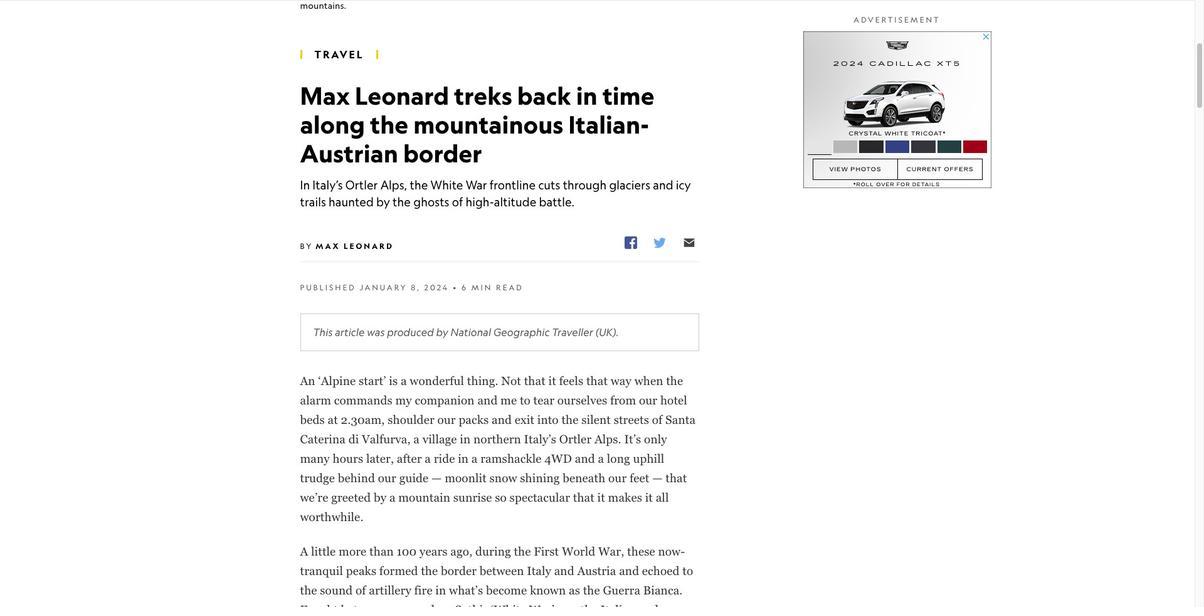 Task type: vqa. For each thing, say whether or not it's contained in the screenshot.
the Published January 23, 2024
no



Task type: describe. For each thing, give the bounding box(es) containing it.
published
[[300, 283, 356, 292]]

shining
[[520, 472, 560, 485]]

january
[[360, 283, 408, 292]]

what's
[[449, 584, 483, 597]]

border inside 'max leonard treks back in time along the mountainous italian- austrian border'
[[403, 138, 482, 168]]

that left way
[[587, 374, 608, 388]]

italy's inside an 'alpine start' is a wonderful thing. not that it feels that way when the alarm commands my companion and me to tear ourselves from our hotel beds at 2.30am, shoulder our packs and exit into the silent streets of santa caterina di valfurva, a village in northern italy's ortler alps. it's only many hours later, after a ride in a ramshackle 4wd and a long uphill trudge behind our guide — moonlit snow shining beneath our feet — that we're greeted by a mountain sunrise so spectacular that it makes it all worthwhile.
[[524, 433, 557, 446]]

shoulder
[[388, 413, 435, 426]]

that up all
[[666, 472, 687, 485]]

1918,
[[438, 603, 465, 607]]

(uk).
[[596, 326, 619, 339]]

fought
[[300, 603, 338, 607]]

the up ghosts
[[410, 178, 428, 192]]

in inside 'max leonard treks back in time along the mountainous italian- austrian border'
[[576, 80, 598, 111]]

the up hotel
[[666, 374, 683, 388]]

our down long
[[609, 472, 627, 485]]

'alpine
[[318, 374, 356, 388]]

fire
[[414, 584, 433, 597]]

in inside a little more than 100 years ago, during the first world war, these now- tranquil peaks formed the border between italy and austria and echoed to the sound of artillery fire in what's become known as the guerra bianca. fought between 1915 and 1918, this 'white war' saw the italian
[[436, 584, 446, 597]]

a
[[300, 545, 308, 558]]

packs
[[459, 413, 489, 426]]

6
[[462, 283, 468, 292]]

2 — from the left
[[653, 472, 663, 485]]

of inside in italy's ortler alps, the white war frontline cuts through glaciers and icy trails haunted by the ghosts of high-altitude battle.
[[452, 195, 463, 209]]

war
[[466, 178, 487, 192]]

leonard inside 'max leonard treks back in time along the mountainous italian- austrian border'
[[355, 80, 449, 111]]

in down packs
[[460, 433, 471, 446]]

hotel
[[661, 394, 688, 407]]

beds
[[300, 413, 325, 426]]

ago,
[[451, 545, 473, 558]]

feet
[[630, 472, 650, 485]]

the right saw
[[581, 603, 598, 607]]

a up moonlit
[[472, 452, 478, 465]]

produced
[[387, 326, 434, 339]]

published january 8, 2024 • 6 min read
[[300, 283, 524, 292]]

alarm
[[300, 394, 331, 407]]

italian-
[[569, 109, 649, 139]]

this article was produced by national geographic traveller (uk).
[[313, 326, 619, 339]]

ride
[[434, 452, 455, 465]]

•
[[453, 283, 458, 292]]

that down beneath
[[573, 491, 595, 504]]

worthwhile.
[[300, 511, 364, 524]]

so
[[495, 491, 507, 504]]

max inside 'max leonard treks back in time along the mountainous italian- austrian border'
[[300, 80, 350, 111]]

and up northern
[[492, 413, 512, 426]]

max leonard treks back in time along the mountainous italian- austrian border
[[300, 80, 655, 168]]

haunted
[[329, 195, 374, 209]]

we're
[[300, 491, 328, 504]]

become
[[486, 584, 527, 597]]

0 vertical spatial between
[[480, 564, 524, 578]]

alps.
[[595, 433, 622, 446]]

not
[[501, 374, 521, 388]]

more
[[339, 545, 367, 558]]

frontline
[[490, 178, 536, 192]]

after
[[397, 452, 422, 465]]

cuts
[[539, 178, 561, 192]]

me
[[501, 394, 517, 407]]

exit
[[515, 413, 535, 426]]

way
[[611, 374, 632, 388]]

the up fought
[[300, 584, 317, 597]]

of inside an 'alpine start' is a wonderful thing. not that it feels that way when the alarm commands my companion and me to tear ourselves from our hotel beds at 2.30am, shoulder our packs and exit into the silent streets of santa caterina di valfurva, a village in northern italy's ortler alps. it's only many hours later, after a ride in a ramshackle 4wd and a long uphill trudge behind our guide — moonlit snow shining beneath our feet — that we're greeted by a mountain sunrise so spectacular that it makes it all worthwhile.
[[652, 413, 663, 426]]

echoed
[[642, 564, 680, 578]]

these
[[627, 545, 655, 558]]

makes
[[608, 491, 642, 504]]

the inside 'max leonard treks back in time along the mountainous italian- austrian border'
[[370, 109, 409, 139]]

bianca.
[[644, 584, 683, 597]]

thing.
[[467, 374, 499, 388]]

that up tear
[[524, 374, 546, 388]]

trudge
[[300, 472, 335, 485]]

to inside a little more than 100 years ago, during the first world war, these now- tranquil peaks formed the border between italy and austria and echoed to the sound of artillery fire in what's become known as the guerra bianca. fought between 1915 and 1918, this 'white war' saw the italian
[[683, 564, 693, 578]]

back
[[517, 80, 571, 111]]

in
[[300, 178, 310, 192]]

snow
[[490, 472, 517, 485]]

little
[[311, 545, 336, 558]]

this
[[468, 603, 488, 607]]

was
[[367, 326, 385, 339]]

2 horizontal spatial it
[[645, 491, 653, 504]]

geographic
[[494, 326, 550, 339]]

an 'alpine start' is a wonderful thing. not that it feels that way when the alarm commands my companion and me to tear ourselves from our hotel beds at 2.30am, shoulder our packs and exit into the silent streets of santa caterina di valfurva, a village in northern italy's ortler alps. it's only many hours later, after a ride in a ramshackle 4wd and a long uphill trudge behind our guide — moonlit snow shining beneath our feet — that we're greeted by a mountain sunrise so spectacular that it makes it all worthwhile.
[[300, 374, 696, 524]]

0 horizontal spatial it
[[549, 374, 556, 388]]

a left long
[[598, 452, 604, 465]]

1 vertical spatial by
[[436, 326, 449, 339]]

peaks
[[346, 564, 377, 578]]

than
[[370, 545, 394, 558]]

first
[[534, 545, 559, 558]]

our down "companion"
[[438, 413, 456, 426]]

1 horizontal spatial it
[[598, 491, 605, 504]]

an
[[300, 374, 315, 388]]

the left first
[[514, 545, 531, 558]]

4wd
[[545, 452, 572, 465]]

valfurva,
[[362, 433, 411, 446]]

hours
[[333, 452, 363, 465]]

our down later,
[[378, 472, 396, 485]]

streets
[[614, 413, 649, 426]]

1915
[[388, 603, 412, 607]]

and up guerra
[[619, 564, 639, 578]]

a little more than 100 years ago, during the first world war, these now- tranquil peaks formed the border between italy and austria and echoed to the sound of artillery fire in what's become known as the guerra bianca. fought between 1915 and 1918, this 'white war' saw the italian 
[[300, 545, 693, 607]]

formed
[[379, 564, 418, 578]]

ourselves
[[558, 394, 607, 407]]

village
[[423, 433, 457, 446]]

di
[[349, 433, 359, 446]]

1 — from the left
[[432, 472, 442, 485]]

is
[[389, 374, 398, 388]]

the down 'years'
[[421, 564, 438, 578]]



Task type: locate. For each thing, give the bounding box(es) containing it.
a left mountain
[[390, 491, 396, 504]]

0 horizontal spatial —
[[432, 472, 442, 485]]

icy
[[676, 178, 691, 192]]

ortler inside an 'alpine start' is a wonderful thing. not that it feels that way when the alarm commands my companion and me to tear ourselves from our hotel beds at 2.30am, shoulder our packs and exit into the silent streets of santa caterina di valfurva, a village in northern italy's ortler alps. it's only many hours later, after a ride in a ramshackle 4wd and a long uphill trudge behind our guide — moonlit snow shining beneath our feet — that we're greeted by a mountain sunrise so spectacular that it makes it all worthwhile.
[[559, 433, 592, 446]]

war'
[[529, 603, 555, 607]]

sunrise
[[453, 491, 492, 504]]

of
[[452, 195, 463, 209], [652, 413, 663, 426], [356, 584, 366, 597]]

italy
[[527, 564, 551, 578]]

northern
[[474, 433, 521, 446]]

1 vertical spatial to
[[683, 564, 693, 578]]

to right me
[[520, 394, 531, 407]]

border down ago, on the bottom left
[[441, 564, 477, 578]]

into
[[537, 413, 559, 426]]

italy's down into
[[524, 433, 557, 446]]

during
[[476, 545, 511, 558]]

ramshackle
[[481, 452, 542, 465]]

it
[[549, 374, 556, 388], [598, 491, 605, 504], [645, 491, 653, 504]]

all
[[656, 491, 669, 504]]

italian
[[601, 603, 636, 607]]

1 horizontal spatial italy's
[[524, 433, 557, 446]]

0 horizontal spatial italy's
[[313, 178, 343, 192]]

glaciers
[[609, 178, 651, 192]]

tear
[[534, 394, 555, 407]]

in italy's ortler alps, the white war frontline cuts through glaciers and icy trails haunted by the ghosts of high-altitude battle.
[[300, 178, 691, 209]]

now-
[[658, 545, 685, 558]]

italy's up trails
[[313, 178, 343, 192]]

0 horizontal spatial between
[[341, 603, 385, 607]]

the right into
[[562, 413, 579, 426]]

border inside a little more than 100 years ago, during the first world war, these now- tranquil peaks formed the border between italy and austria and echoed to the sound of artillery fire in what's become known as the guerra bianca. fought between 1915 and 1918, this 'white war' saw the italian
[[441, 564, 477, 578]]

0 horizontal spatial ortler
[[346, 178, 378, 192]]

2 vertical spatial by
[[374, 491, 387, 504]]

between
[[480, 564, 524, 578], [341, 603, 385, 607]]

— right feet
[[653, 472, 663, 485]]

moonlit
[[445, 472, 487, 485]]

battle.
[[539, 195, 575, 209]]

uphill
[[633, 452, 665, 465]]

0 vertical spatial italy's
[[313, 178, 343, 192]]

0 vertical spatial to
[[520, 394, 531, 407]]

it's
[[625, 433, 641, 446]]

caterina
[[300, 433, 346, 446]]

1 horizontal spatial between
[[480, 564, 524, 578]]

commands
[[334, 394, 393, 407]]

1 vertical spatial border
[[441, 564, 477, 578]]

2 horizontal spatial of
[[652, 413, 663, 426]]

1 horizontal spatial —
[[653, 472, 663, 485]]

a left ride
[[425, 452, 431, 465]]

travel
[[315, 48, 364, 61]]

many
[[300, 452, 330, 465]]

in right ride
[[458, 452, 469, 465]]

1 vertical spatial ortler
[[559, 433, 592, 446]]

saw
[[558, 603, 578, 607]]

1 horizontal spatial of
[[452, 195, 463, 209]]

national
[[451, 326, 491, 339]]

1 vertical spatial of
[[652, 413, 663, 426]]

1 horizontal spatial to
[[683, 564, 693, 578]]

— down ride
[[432, 472, 442, 485]]

'white
[[491, 603, 526, 607]]

and
[[653, 178, 674, 192], [478, 394, 498, 407], [492, 413, 512, 426], [575, 452, 595, 465], [554, 564, 574, 578], [619, 564, 639, 578], [415, 603, 435, 607]]

to
[[520, 394, 531, 407], [683, 564, 693, 578]]

between up become in the bottom left of the page
[[480, 564, 524, 578]]

of up only
[[652, 413, 663, 426]]

it left feels
[[549, 374, 556, 388]]

and up beneath
[[575, 452, 595, 465]]

guerra
[[603, 584, 641, 597]]

of down white
[[452, 195, 463, 209]]

mountainous
[[414, 109, 564, 139]]

2 vertical spatial of
[[356, 584, 366, 597]]

it left makes
[[598, 491, 605, 504]]

0 vertical spatial border
[[403, 138, 482, 168]]

to down now-
[[683, 564, 693, 578]]

ortler up 4wd
[[559, 433, 592, 446]]

a down shoulder
[[414, 433, 420, 446]]

0 horizontal spatial of
[[356, 584, 366, 597]]

max right by
[[316, 241, 340, 251]]

travel link
[[315, 48, 364, 61]]

ortler
[[346, 178, 378, 192], [559, 433, 592, 446]]

8,
[[411, 283, 421, 292]]

by down alps,
[[376, 195, 390, 209]]

at
[[328, 413, 338, 426]]

read
[[496, 283, 524, 292]]

treks
[[454, 80, 512, 111]]

through
[[563, 178, 607, 192]]

1 vertical spatial leonard
[[344, 241, 394, 251]]

artillery
[[369, 584, 411, 597]]

and down fire
[[415, 603, 435, 607]]

sound
[[320, 584, 353, 597]]

the right along
[[370, 109, 409, 139]]

in left time
[[576, 80, 598, 111]]

austrian
[[300, 138, 398, 168]]

2.30am,
[[341, 413, 385, 426]]

1 vertical spatial italy's
[[524, 433, 557, 446]]

italy's inside in italy's ortler alps, the white war frontline cuts through glaciers and icy trails haunted by the ghosts of high-altitude battle.
[[313, 178, 343, 192]]

to inside an 'alpine start' is a wonderful thing. not that it feels that way when the alarm commands my companion and me to tear ourselves from our hotel beds at 2.30am, shoulder our packs and exit into the silent streets of santa caterina di valfurva, a village in northern italy's ortler alps. it's only many hours later, after a ride in a ramshackle 4wd and a long uphill trudge behind our guide — moonlit snow shining beneath our feet — that we're greeted by a mountain sunrise so spectacular that it makes it all worthwhile.
[[520, 394, 531, 407]]

100
[[397, 545, 417, 558]]

greeted
[[331, 491, 371, 504]]

of inside a little more than 100 years ago, during the first world war, these now- tranquil peaks formed the border between italy and austria and echoed to the sound of artillery fire in what's become known as the guerra bianca. fought between 1915 and 1918, this 'white war' saw the italian
[[356, 584, 366, 597]]

and left icy
[[653, 178, 674, 192]]

ortler up haunted
[[346, 178, 378, 192]]

leonard
[[355, 80, 449, 111], [344, 241, 394, 251]]

of down peaks
[[356, 584, 366, 597]]

years
[[420, 545, 448, 558]]

border up white
[[403, 138, 482, 168]]

0 vertical spatial ortler
[[346, 178, 378, 192]]

mountain
[[399, 491, 451, 504]]

0 vertical spatial of
[[452, 195, 463, 209]]

it left all
[[645, 491, 653, 504]]

the down alps,
[[393, 195, 411, 209]]

silent
[[582, 413, 611, 426]]

long
[[607, 452, 630, 465]]

by inside an 'alpine start' is a wonderful thing. not that it feels that way when the alarm commands my companion and me to tear ourselves from our hotel beds at 2.30am, shoulder our packs and exit into the silent streets of santa caterina di valfurva, a village in northern italy's ortler alps. it's only many hours later, after a ride in a ramshackle 4wd and a long uphill trudge behind our guide — moonlit snow shining beneath our feet — that we're greeted by a mountain sunrise so spectacular that it makes it all worthwhile.
[[374, 491, 387, 504]]

the right as
[[583, 584, 600, 597]]

war,
[[598, 545, 624, 558]]

world
[[562, 545, 596, 558]]

high-
[[466, 195, 494, 209]]

by max leonard
[[300, 241, 394, 251]]

and inside in italy's ortler alps, the white war frontline cuts through glaciers and icy trails haunted by the ghosts of high-altitude battle.
[[653, 178, 674, 192]]

by right greeted
[[374, 491, 387, 504]]

known
[[530, 584, 566, 597]]

by max leonard element
[[300, 239, 621, 252]]

ghosts
[[414, 195, 450, 209]]

along
[[300, 109, 365, 139]]

advertisement element
[[803, 31, 992, 188]]

0 vertical spatial leonard
[[355, 80, 449, 111]]

ortler inside in italy's ortler alps, the white war frontline cuts through glaciers and icy trails haunted by the ghosts of high-altitude battle.
[[346, 178, 378, 192]]

and up as
[[554, 564, 574, 578]]

leonard inside by max leonard element
[[344, 241, 394, 251]]

a right is
[[401, 374, 407, 388]]

0 vertical spatial max
[[300, 80, 350, 111]]

our down when
[[639, 394, 658, 407]]

1 vertical spatial between
[[341, 603, 385, 607]]

in right fire
[[436, 584, 446, 597]]

by left national
[[436, 326, 449, 339]]

by
[[376, 195, 390, 209], [436, 326, 449, 339], [374, 491, 387, 504]]

traveller
[[552, 326, 594, 339]]

between down "sound"
[[341, 603, 385, 607]]

time
[[603, 80, 655, 111]]

article
[[335, 326, 365, 339]]

1 vertical spatial max
[[316, 241, 340, 251]]

by inside in italy's ortler alps, the white war frontline cuts through glaciers and icy trails haunted by the ghosts of high-altitude battle.
[[376, 195, 390, 209]]

0 horizontal spatial to
[[520, 394, 531, 407]]

italy's
[[313, 178, 343, 192], [524, 433, 557, 446]]

0 vertical spatial by
[[376, 195, 390, 209]]

1 horizontal spatial ortler
[[559, 433, 592, 446]]

only
[[644, 433, 667, 446]]

and down thing.
[[478, 394, 498, 407]]

alps,
[[381, 178, 407, 192]]

behind
[[338, 472, 375, 485]]

beneath
[[563, 472, 606, 485]]

max down travel link at top
[[300, 80, 350, 111]]

—
[[432, 472, 442, 485], [653, 472, 663, 485]]

from
[[610, 394, 636, 407]]



